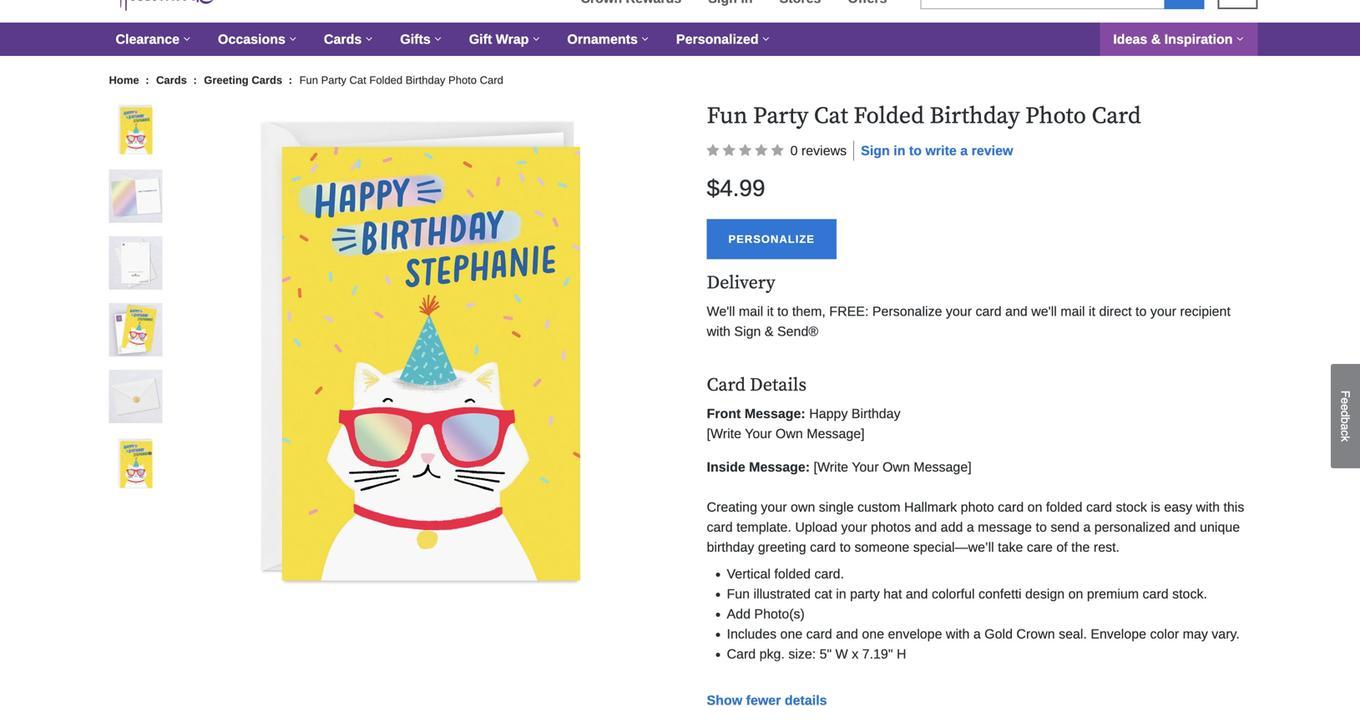 Task type: describe. For each thing, give the bounding box(es) containing it.
on inside vertical folded card. fun illustrated cat in party hat and colorful confetti design on premium card stock. add photo(s) includes one card and one envelope with a gold crown seal. envelope color may vary. card pkg. size: 5" w x 7.19" h
[[1068, 587, 1083, 602]]

a right the write
[[960, 143, 968, 158]]

banner containing clearance
[[0, 0, 1360, 56]]

delivery
[[707, 272, 775, 295]]

c
[[1339, 430, 1352, 436]]

photo
[[961, 500, 994, 515]]

vertical folded card. fun illustrated cat in party hat and colorful confetti design on premium card stock. add photo(s) includes one card and one envelope with a gold crown seal. envelope color may vary. card pkg. size: 5" w x 7.19" h
[[727, 566, 1240, 662]]

sign in to write a review
[[861, 143, 1013, 158]]

special—we'll
[[913, 540, 994, 555]]

d
[[1339, 411, 1352, 417]]

premium
[[1087, 587, 1139, 602]]

the
[[1071, 540, 1090, 555]]

card inside vertical folded card. fun illustrated cat in party hat and colorful confetti design on premium card stock. add photo(s) includes one card and one envelope with a gold crown seal. envelope color may vary. card pkg. size: 5" w x 7.19" h
[[727, 647, 756, 662]]

upload
[[795, 520, 838, 535]]

personalize inside we'll mail it to them, free: personalize your card and we'll mail it direct to your recipient with sign & send®
[[872, 304, 942, 319]]

free:
[[829, 304, 869, 319]]

inside message: [write your own message]
[[707, 460, 972, 475]]

we'll
[[1031, 304, 1057, 319]]

1 icon image from the left
[[707, 144, 719, 157]]

details
[[750, 374, 807, 397]]

with inside creating your own single custom hallmark photo card on folded card stock is easy with this card template. upload your photos and add a message to send a personalized and unique birthday greeting card to someone special—we'll take care of the rest.
[[1196, 500, 1220, 515]]

party
[[850, 587, 880, 602]]

greeting cards link
[[204, 74, 285, 86]]

0 horizontal spatial birthday
[[406, 74, 445, 86]]

add
[[941, 520, 963, 535]]

f
[[1339, 391, 1352, 398]]

Search our products search field
[[921, 0, 1164, 9]]

f e e d b a c k button
[[1331, 364, 1360, 469]]

birthday inside front message: happy birthday [write your own message]
[[852, 406, 901, 421]]

review
[[972, 143, 1013, 158]]

vary.
[[1212, 627, 1240, 642]]

card up 5"
[[806, 627, 832, 642]]

0 reviews
[[790, 143, 847, 158]]

card down ideas
[[1092, 102, 1141, 131]]

2 mail from the left
[[1061, 304, 1085, 319]]

party inside region
[[753, 102, 809, 131]]

single
[[819, 500, 854, 515]]

hallmark
[[904, 500, 957, 515]]

ornaments link
[[554, 23, 663, 56]]

add
[[727, 607, 751, 622]]

menu inside banner
[[241, 0, 907, 8]]

menu bar inside banner
[[102, 23, 1258, 56]]

send®
[[777, 324, 818, 339]]

custom
[[858, 500, 901, 515]]

send
[[1051, 520, 1080, 535]]

card details
[[707, 374, 807, 397]]

includes
[[727, 627, 777, 642]]

ideas & inspiration
[[1113, 32, 1233, 47]]

home
[[109, 74, 142, 86]]

your inside front message: happy birthday [write your own message]
[[745, 426, 772, 441]]

4 icon image from the left
[[755, 144, 768, 157]]

creating your own single custom hallmark photo card on folded card stock is easy with this card template. upload your photos and add a message to send a personalized and unique birthday greeting card to someone special—we'll take care of the rest.
[[707, 500, 1244, 555]]

2 icon image from the left
[[723, 144, 735, 157]]

with inside vertical folded card. fun illustrated cat in party hat and colorful confetti design on premium card stock. add photo(s) includes one card and one envelope with a gold crown seal. envelope color may vary. card pkg. size: 5" w x 7.19" h
[[946, 627, 970, 642]]

card up message
[[998, 500, 1024, 515]]

clearance link
[[102, 23, 205, 56]]

to right direct
[[1136, 304, 1147, 319]]

template.
[[737, 520, 791, 535]]

2 e from the top
[[1339, 404, 1352, 411]]

clearance
[[116, 32, 180, 47]]

occasions link
[[205, 23, 311, 56]]

greeting
[[204, 74, 249, 86]]

a inside "button"
[[1339, 424, 1352, 430]]

card up front at right bottom
[[707, 374, 746, 397]]

envelope
[[888, 627, 942, 642]]

personalized
[[676, 32, 759, 47]]

illustrated
[[754, 587, 811, 602]]

x
[[852, 647, 859, 662]]

folded inside creating your own single custom hallmark photo card on folded card stock is easy with this card template. upload your photos and add a message to send a personalized and unique birthday greeting card to someone special—we'll take care of the rest.
[[1046, 500, 1083, 515]]

size:
[[789, 647, 816, 662]]

1 horizontal spatial your
[[852, 460, 879, 475]]

recipient
[[1180, 304, 1231, 319]]

personalize link
[[707, 219, 837, 259]]

envelope
[[1091, 627, 1147, 642]]

1 e from the top
[[1339, 398, 1352, 404]]

card inside we'll mail it to them, free: personalize your card and we'll mail it direct to your recipient with sign & send®
[[976, 304, 1002, 319]]

cards inside menu bar
[[324, 32, 362, 47]]

card down gift wrap
[[480, 74, 503, 86]]

inside
[[707, 460, 745, 475]]

care
[[1027, 540, 1053, 555]]

front message: happy birthday [write your own message]
[[707, 406, 901, 441]]

0 vertical spatial cards link
[[311, 23, 387, 56]]

$4.99
[[707, 175, 765, 201]]

card up birthday
[[707, 520, 733, 535]]

2 it from the left
[[1089, 304, 1096, 319]]

direct
[[1099, 304, 1132, 319]]

1 one from the left
[[780, 627, 803, 642]]

h
[[897, 647, 906, 662]]

them,
[[792, 304, 826, 319]]

seal.
[[1059, 627, 1087, 642]]

0 vertical spatial fun
[[299, 74, 318, 86]]

happy
[[809, 406, 848, 421]]

ornaments
[[567, 32, 638, 47]]

front
[[707, 406, 741, 421]]

pkg.
[[760, 647, 785, 662]]

photos
[[871, 520, 911, 535]]

sign inside we'll mail it to them, free: personalize your card and we'll mail it direct to your recipient with sign & send®
[[734, 324, 761, 339]]

is
[[1151, 500, 1161, 515]]

birthday
[[707, 540, 754, 555]]

colorful
[[932, 587, 975, 602]]

3 icon image from the left
[[739, 144, 751, 157]]

easy
[[1164, 500, 1192, 515]]

gift
[[469, 32, 492, 47]]

sign in to write a review link
[[861, 143, 1013, 158]]

2 one from the left
[[862, 627, 884, 642]]

write
[[926, 143, 957, 158]]

on inside creating your own single custom hallmark photo card on folded card stock is easy with this card template. upload your photos and add a message to send a personalized and unique birthday greeting card to someone special—we'll take care of the rest.
[[1028, 500, 1042, 515]]

greeting
[[758, 540, 806, 555]]

card left stock
[[1086, 500, 1112, 515]]

0 vertical spatial cat
[[349, 74, 366, 86]]

0 horizontal spatial cards
[[156, 74, 187, 86]]

0 horizontal spatial photo
[[448, 74, 477, 86]]

& inside ideas & inspiration link
[[1151, 32, 1161, 47]]

inspiration
[[1165, 32, 1233, 47]]

and up w
[[836, 627, 858, 642]]

personalized link
[[663, 23, 784, 56]]



Task type: vqa. For each thing, say whether or not it's contained in the screenshot.
k
yes



Task type: locate. For each thing, give the bounding box(es) containing it.
fun inside vertical folded card. fun illustrated cat in party hat and colorful confetti design on premium card stock. add photo(s) includes one card and one envelope with a gold crown seal. envelope color may vary. card pkg. size: 5" w x 7.19" h
[[727, 587, 750, 602]]

fun right 'greeting cards' link
[[299, 74, 318, 86]]

folded
[[1046, 500, 1083, 515], [774, 566, 811, 581]]

vertical
[[727, 566, 771, 581]]

1 vertical spatial personalize
[[872, 304, 942, 319]]

0 vertical spatial &
[[1151, 32, 1161, 47]]

cards left gifts
[[324, 32, 362, 47]]

it left them,
[[767, 304, 774, 319]]

own up "custom"
[[883, 460, 910, 475]]

folded up illustrated
[[774, 566, 811, 581]]

one up 7.19"
[[862, 627, 884, 642]]

0 vertical spatial folded
[[1046, 500, 1083, 515]]

1 vertical spatial birthday
[[930, 102, 1020, 131]]

fun
[[299, 74, 318, 86], [707, 102, 748, 131], [727, 587, 750, 602]]

card
[[976, 304, 1002, 319], [998, 500, 1024, 515], [1086, 500, 1112, 515], [707, 520, 733, 535], [810, 540, 836, 555], [1143, 587, 1169, 602], [806, 627, 832, 642]]

message] up hallmark
[[914, 460, 972, 475]]

menu
[[241, 0, 907, 8]]

1 horizontal spatial birthday
[[852, 406, 901, 421]]

folded
[[369, 74, 403, 86], [854, 102, 924, 131]]

0 horizontal spatial with
[[707, 324, 731, 339]]

it left direct
[[1089, 304, 1096, 319]]

hallmark image
[[109, 0, 214, 11]]

1 vertical spatial your
[[852, 460, 879, 475]]

1 vertical spatial in
[[836, 587, 846, 602]]

it
[[767, 304, 774, 319], [1089, 304, 1096, 319]]

message: up own
[[749, 460, 810, 475]]

0 vertical spatial fun party cat folded birthday photo card
[[299, 74, 503, 86]]

card down includes
[[727, 647, 756, 662]]

birthday
[[406, 74, 445, 86], [930, 102, 1020, 131], [852, 406, 901, 421]]

own
[[776, 426, 803, 441], [883, 460, 910, 475]]

0 horizontal spatial cat
[[349, 74, 366, 86]]

e up d
[[1339, 398, 1352, 404]]

1 horizontal spatial folded
[[854, 102, 924, 131]]

wrap
[[496, 32, 529, 47]]

1 horizontal spatial with
[[946, 627, 970, 642]]

0 horizontal spatial your
[[745, 426, 772, 441]]

[write down front at right bottom
[[707, 426, 741, 441]]

sign right reviews
[[861, 143, 890, 158]]

card left "we'll"
[[976, 304, 1002, 319]]

cat
[[814, 587, 832, 602]]

hat
[[884, 587, 902, 602]]

ideas & inspiration link
[[1100, 23, 1258, 56]]

e up "b"
[[1339, 404, 1352, 411]]

0 vertical spatial personalize
[[729, 233, 815, 246]]

on right the design
[[1068, 587, 1083, 602]]

unique
[[1200, 520, 1240, 535]]

2 horizontal spatial cards
[[324, 32, 362, 47]]

2 vertical spatial birthday
[[852, 406, 901, 421]]

card.
[[815, 566, 844, 581]]

message] down happy
[[807, 426, 865, 441]]

none search field inside banner
[[921, 0, 1204, 9]]

0 vertical spatial [write
[[707, 426, 741, 441]]

1 vertical spatial fun
[[707, 102, 748, 131]]

with
[[707, 324, 731, 339], [1196, 500, 1220, 515], [946, 627, 970, 642]]

fun party cat folded birthday photo card inside region
[[707, 102, 1141, 131]]

1 vertical spatial message:
[[749, 460, 810, 475]]

1 it from the left
[[767, 304, 774, 319]]

one up size:
[[780, 627, 803, 642]]

0 horizontal spatial fun party cat folded birthday photo card
[[299, 74, 503, 86]]

&
[[1151, 32, 1161, 47], [765, 324, 774, 339]]

fun party cat folded birthday photo card region
[[102, 102, 1258, 707]]

a up k
[[1339, 424, 1352, 430]]

0 horizontal spatial party
[[321, 74, 346, 86]]

with up unique
[[1196, 500, 1220, 515]]

0 horizontal spatial it
[[767, 304, 774, 319]]

fun party cat folded birthday photo card
[[299, 74, 503, 86], [707, 102, 1141, 131]]

1 vertical spatial folded
[[854, 102, 924, 131]]

your
[[946, 304, 972, 319], [1151, 304, 1176, 319], [761, 500, 787, 515], [841, 520, 867, 535]]

0 vertical spatial sign
[[861, 143, 890, 158]]

to up send®
[[777, 304, 789, 319]]

home link
[[109, 74, 142, 86]]

1 vertical spatial cat
[[814, 102, 848, 131]]

1 vertical spatial party
[[753, 102, 809, 131]]

1 horizontal spatial cards
[[252, 74, 282, 86]]

1 horizontal spatial &
[[1151, 32, 1161, 47]]

card
[[480, 74, 503, 86], [1092, 102, 1141, 131], [707, 374, 746, 397], [727, 647, 756, 662]]

own inside front message: happy birthday [write your own message]
[[776, 426, 803, 441]]

own down the details at the bottom
[[776, 426, 803, 441]]

None search field
[[921, 0, 1204, 9]]

0 vertical spatial your
[[745, 426, 772, 441]]

0 vertical spatial in
[[894, 143, 906, 158]]

0 vertical spatial on
[[1028, 500, 1042, 515]]

cat inside region
[[814, 102, 848, 131]]

fun party cat folded birthday photo card up sign in to write a review
[[707, 102, 1141, 131]]

[write inside front message: happy birthday [write your own message]
[[707, 426, 741, 441]]

[write up 'single'
[[814, 460, 848, 475]]

personalized
[[1095, 520, 1170, 535]]

folded inside vertical folded card. fun illustrated cat in party hat and colorful confetti design on premium card stock. add photo(s) includes one card and one envelope with a gold crown seal. envelope color may vary. card pkg. size: 5" w x 7.19" h
[[774, 566, 811, 581]]

we'll
[[707, 304, 735, 319]]

[write
[[707, 426, 741, 441], [814, 460, 848, 475]]

1 horizontal spatial message]
[[914, 460, 972, 475]]

1 vertical spatial message]
[[914, 460, 972, 475]]

of
[[1057, 540, 1068, 555]]

take
[[998, 540, 1023, 555]]

on
[[1028, 500, 1042, 515], [1068, 587, 1083, 602]]

1 horizontal spatial in
[[894, 143, 906, 158]]

icon image
[[707, 144, 719, 157], [723, 144, 735, 157], [739, 144, 751, 157], [755, 144, 768, 157], [771, 144, 784, 157]]

0 horizontal spatial mail
[[739, 304, 763, 319]]

menu bar containing clearance
[[102, 23, 1258, 56]]

personalize
[[729, 233, 815, 246], [872, 304, 942, 319]]

and left "we'll"
[[1005, 304, 1028, 319]]

& inside we'll mail it to them, free: personalize your card and we'll mail it direct to your recipient with sign & send®
[[765, 324, 774, 339]]

1 horizontal spatial folded
[[1046, 500, 1083, 515]]

2 horizontal spatial birthday
[[930, 102, 1020, 131]]

and right hat at the right of page
[[906, 587, 928, 602]]

card down "upload"
[[810, 540, 836, 555]]

menu bar
[[102, 23, 1258, 56]]

banner
[[0, 0, 1360, 56]]

0 horizontal spatial folded
[[369, 74, 403, 86]]

and
[[1005, 304, 1028, 319], [915, 520, 937, 535], [1174, 520, 1196, 535], [906, 587, 928, 602], [836, 627, 858, 642]]

1 vertical spatial folded
[[774, 566, 811, 581]]

0 vertical spatial message:
[[745, 406, 806, 421]]

1 vertical spatial photo
[[1026, 102, 1086, 131]]

your up "inside"
[[745, 426, 772, 441]]

one
[[780, 627, 803, 642], [862, 627, 884, 642]]

birthday up 'review'
[[930, 102, 1020, 131]]

message:
[[745, 406, 806, 421], [749, 460, 810, 475]]

personalize right free:
[[872, 304, 942, 319]]

w
[[836, 647, 848, 662]]

in left the write
[[894, 143, 906, 158]]

a up the
[[1083, 520, 1091, 535]]

& left send®
[[765, 324, 774, 339]]

1 horizontal spatial cards link
[[311, 23, 387, 56]]

message: inside front message: happy birthday [write your own message]
[[745, 406, 806, 421]]

1 horizontal spatial it
[[1089, 304, 1096, 319]]

and inside we'll mail it to them, free: personalize your card and we'll mail it direct to your recipient with sign & send®
[[1005, 304, 1028, 319]]

0 horizontal spatial on
[[1028, 500, 1042, 515]]

0 vertical spatial folded
[[369, 74, 403, 86]]

2 horizontal spatial with
[[1196, 500, 1220, 515]]

0 vertical spatial birthday
[[406, 74, 445, 86]]

we'll mail it to them, free: personalize your card and we'll mail it direct to your recipient with sign & send®
[[707, 304, 1231, 339]]

to left the write
[[909, 143, 922, 158]]

cards down clearance link
[[156, 74, 187, 86]]

may
[[1183, 627, 1208, 642]]

and down easy
[[1174, 520, 1196, 535]]

k
[[1339, 436, 1352, 442]]

personalize up delivery
[[729, 233, 815, 246]]

0 horizontal spatial sign
[[734, 324, 761, 339]]

1 vertical spatial with
[[1196, 500, 1220, 515]]

with inside we'll mail it to them, free: personalize your card and we'll mail it direct to your recipient with sign & send®
[[707, 324, 731, 339]]

mail
[[739, 304, 763, 319], [1061, 304, 1085, 319]]

a left gold
[[973, 627, 981, 642]]

0
[[790, 143, 798, 158]]

0 horizontal spatial [write
[[707, 426, 741, 441]]

your up "custom"
[[852, 460, 879, 475]]

0 horizontal spatial &
[[765, 324, 774, 339]]

cards link left gifts
[[311, 23, 387, 56]]

1 vertical spatial on
[[1068, 587, 1083, 602]]

0 horizontal spatial own
[[776, 426, 803, 441]]

on up message
[[1028, 500, 1042, 515]]

gifts
[[400, 32, 431, 47]]

mail right "we'll"
[[1061, 304, 1085, 319]]

1 vertical spatial cards link
[[156, 74, 190, 86]]

reviews
[[802, 143, 847, 158]]

0 vertical spatial message]
[[807, 426, 865, 441]]

folded up send
[[1046, 500, 1083, 515]]

gifts link
[[387, 23, 456, 56]]

cat
[[349, 74, 366, 86], [814, 102, 848, 131]]

1 horizontal spatial sign
[[861, 143, 890, 158]]

& right ideas
[[1151, 32, 1161, 47]]

photo(s)
[[754, 607, 805, 622]]

a
[[960, 143, 968, 158], [1339, 424, 1352, 430], [967, 520, 974, 535], [1083, 520, 1091, 535], [973, 627, 981, 642]]

1 horizontal spatial one
[[862, 627, 884, 642]]

1 horizontal spatial cat
[[814, 102, 848, 131]]

a right add
[[967, 520, 974, 535]]

cards link down clearance link
[[156, 74, 190, 86]]

7.19"
[[862, 647, 893, 662]]

message: for inside
[[749, 460, 810, 475]]

gift wrap
[[469, 32, 529, 47]]

confetti
[[979, 587, 1022, 602]]

fun up the $4.99
[[707, 102, 748, 131]]

and down hallmark
[[915, 520, 937, 535]]

1 horizontal spatial personalize
[[872, 304, 942, 319]]

1 vertical spatial [write
[[814, 460, 848, 475]]

to up card.
[[840, 540, 851, 555]]

1 horizontal spatial party
[[753, 102, 809, 131]]

0 vertical spatial with
[[707, 324, 731, 339]]

fun party cat folded birthday photo card down gifts
[[299, 74, 503, 86]]

1 horizontal spatial mail
[[1061, 304, 1085, 319]]

1 horizontal spatial fun party cat folded birthday photo card
[[707, 102, 1141, 131]]

party
[[321, 74, 346, 86], [753, 102, 809, 131]]

sign
[[861, 143, 890, 158], [734, 324, 761, 339]]

own
[[791, 500, 815, 515]]

rest.
[[1094, 540, 1120, 555]]

0 vertical spatial party
[[321, 74, 346, 86]]

cards right greeting
[[252, 74, 282, 86]]

with down colorful
[[946, 627, 970, 642]]

5 icon image from the left
[[771, 144, 784, 157]]

0 vertical spatial photo
[[448, 74, 477, 86]]

folded up sign in to write a review
[[854, 102, 924, 131]]

ideas
[[1113, 32, 1148, 47]]

1 vertical spatial own
[[883, 460, 910, 475]]

1 horizontal spatial photo
[[1026, 102, 1086, 131]]

0 horizontal spatial one
[[780, 627, 803, 642]]

folded inside region
[[854, 102, 924, 131]]

in inside vertical folded card. fun illustrated cat in party hat and colorful confetti design on premium card stock. add photo(s) includes one card and one envelope with a gold crown seal. envelope color may vary. card pkg. size: 5" w x 7.19" h
[[836, 587, 846, 602]]

photo inside region
[[1026, 102, 1086, 131]]

card left stock.
[[1143, 587, 1169, 602]]

birthday right happy
[[852, 406, 901, 421]]

1 horizontal spatial on
[[1068, 587, 1083, 602]]

to
[[909, 143, 922, 158], [777, 304, 789, 319], [1136, 304, 1147, 319], [1036, 520, 1047, 535], [840, 540, 851, 555]]

5"
[[820, 647, 832, 662]]

0 horizontal spatial personalize
[[729, 233, 815, 246]]

0 horizontal spatial in
[[836, 587, 846, 602]]

1 horizontal spatial own
[[883, 460, 910, 475]]

0 vertical spatial own
[[776, 426, 803, 441]]

this
[[1224, 500, 1244, 515]]

occasions
[[218, 32, 286, 47]]

2 vertical spatial fun
[[727, 587, 750, 602]]

color
[[1150, 627, 1179, 642]]

in right cat
[[836, 587, 846, 602]]

gold
[[985, 627, 1013, 642]]

crown
[[1017, 627, 1055, 642]]

fun up add
[[727, 587, 750, 602]]

f e e d b a c k
[[1339, 391, 1352, 442]]

1 vertical spatial &
[[765, 324, 774, 339]]

2 vertical spatial with
[[946, 627, 970, 642]]

message: down the details at the bottom
[[745, 406, 806, 421]]

folded down gifts
[[369, 74, 403, 86]]

fun party cat folded birthday photo card image
[[109, 103, 162, 156], [176, 103, 673, 600], [109, 170, 162, 223], [109, 236, 162, 290], [109, 303, 162, 357], [109, 370, 162, 423], [109, 437, 162, 490]]

hallmark link
[[109, 0, 228, 15]]

message: for front
[[745, 406, 806, 421]]

b
[[1339, 417, 1352, 424]]

with down we'll on the right top
[[707, 324, 731, 339]]

stock
[[1116, 500, 1147, 515]]

0 horizontal spatial message]
[[807, 426, 865, 441]]

to up care
[[1036, 520, 1047, 535]]

1 horizontal spatial [write
[[814, 460, 848, 475]]

design
[[1025, 587, 1065, 602]]

0 horizontal spatial folded
[[774, 566, 811, 581]]

message] inside front message: happy birthday [write your own message]
[[807, 426, 865, 441]]

sign down we'll on the right top
[[734, 324, 761, 339]]

greeting cards
[[204, 74, 282, 86]]

0 horizontal spatial cards link
[[156, 74, 190, 86]]

1 vertical spatial sign
[[734, 324, 761, 339]]

mail down delivery
[[739, 304, 763, 319]]

gift wrap link
[[456, 23, 554, 56]]

1 vertical spatial fun party cat folded birthday photo card
[[707, 102, 1141, 131]]

birthday down gifts link in the left of the page
[[406, 74, 445, 86]]

a inside vertical folded card. fun illustrated cat in party hat and colorful confetti design on premium card stock. add photo(s) includes one card and one envelope with a gold crown seal. envelope color may vary. card pkg. size: 5" w x 7.19" h
[[973, 627, 981, 642]]

1 mail from the left
[[739, 304, 763, 319]]



